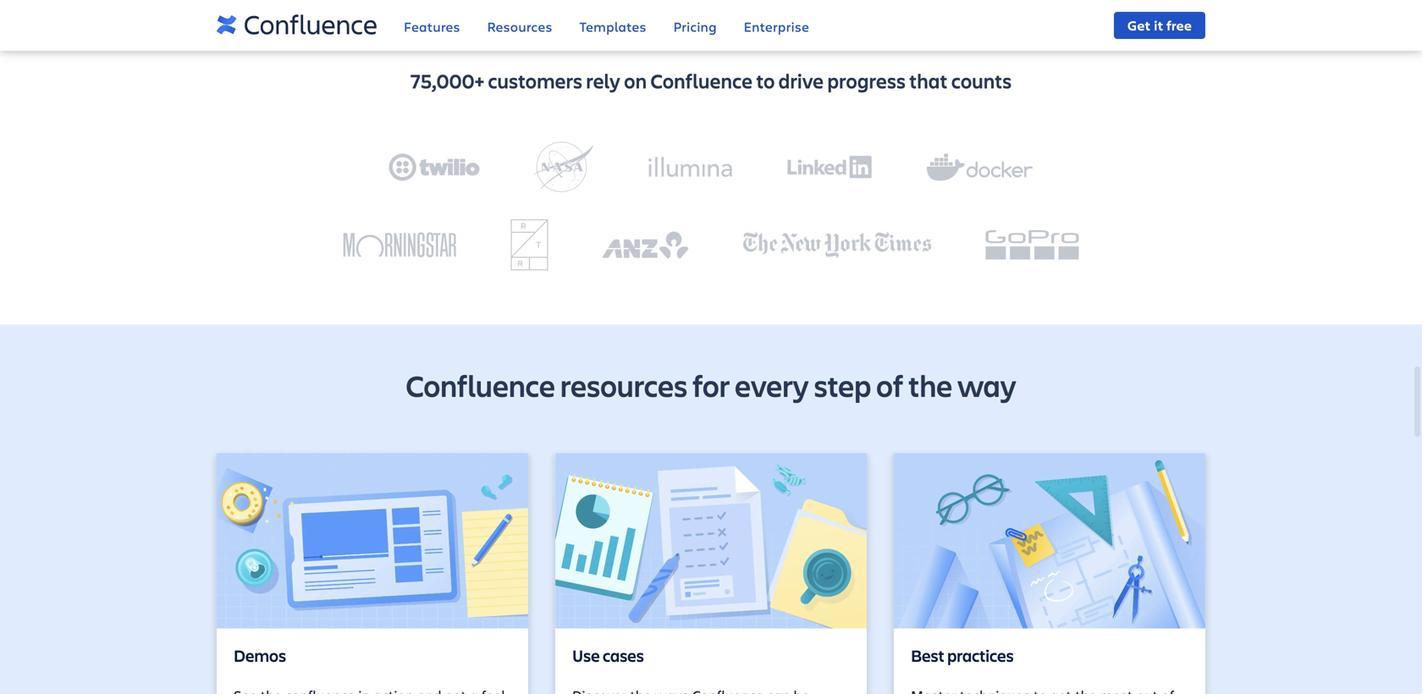 Task type: vqa. For each thing, say whether or not it's contained in the screenshot.
Pricing "link"
yes



Task type: locate. For each thing, give the bounding box(es) containing it.
nasa image
[[534, 142, 594, 192]]

gopro image
[[986, 230, 1079, 260]]

of
[[877, 365, 904, 406]]

every
[[735, 365, 809, 406]]

75,000+
[[410, 67, 485, 94]]

for
[[693, 365, 730, 406]]

illumina image
[[648, 157, 733, 177]]

enterprise link
[[744, 6, 809, 50]]

rely
[[586, 67, 621, 94]]

progress
[[828, 67, 906, 94]]

templates link
[[580, 6, 647, 50]]

templates
[[580, 17, 647, 36]]

resources link
[[487, 6, 553, 50]]

practices
[[948, 644, 1014, 667]]

0 horizontal spatial confluence
[[406, 365, 555, 406]]

best practices image
[[894, 453, 1206, 629]]

enterprise
[[744, 17, 809, 36]]

75,000+ customers rely on confluence to drive progress that counts
[[410, 67, 1012, 94]]

get it free
[[1128, 16, 1192, 34]]

resources
[[560, 365, 688, 406]]

resources
[[487, 17, 553, 36]]

features
[[404, 17, 460, 36]]

customers
[[488, 67, 583, 94]]

confluence
[[651, 67, 753, 94], [406, 365, 555, 406]]

on
[[624, 67, 647, 94]]

free
[[1167, 16, 1192, 34]]

counts
[[952, 67, 1012, 94]]

features link
[[404, 6, 460, 50]]

demos image
[[217, 453, 528, 629]]

best practices
[[911, 644, 1014, 667]]

0 vertical spatial confluence
[[651, 67, 753, 94]]

confluence logo image
[[217, 5, 377, 46]]

twilio image
[[389, 154, 480, 181]]

use
[[572, 644, 600, 667]]

linkedin image
[[787, 156, 873, 179]]

pricing
[[674, 17, 717, 36]]

1 horizontal spatial confluence
[[651, 67, 753, 94]]



Task type: describe. For each thing, give the bounding box(es) containing it.
use cases
[[572, 644, 644, 667]]

that
[[910, 67, 948, 94]]

docker image
[[927, 154, 1033, 181]]

use cases image
[[555, 453, 867, 629]]

way
[[958, 365, 1017, 406]]

best
[[911, 644, 945, 667]]

get it free link
[[1114, 12, 1206, 39]]

morning star image
[[343, 232, 457, 258]]

confluence resources for every step of the way
[[406, 365, 1017, 406]]

the
[[909, 365, 953, 406]]

step
[[814, 365, 871, 406]]

pricing link
[[674, 6, 717, 50]]

to
[[757, 67, 775, 94]]

get
[[1128, 16, 1151, 34]]

anz image
[[602, 231, 689, 259]]

drive
[[779, 67, 824, 94]]

demos
[[234, 644, 286, 667]]

1 vertical spatial confluence
[[406, 365, 555, 406]]

rtr image
[[511, 219, 548, 271]]

new york times image
[[743, 232, 932, 258]]

it
[[1154, 16, 1164, 34]]

cases
[[603, 644, 644, 667]]



